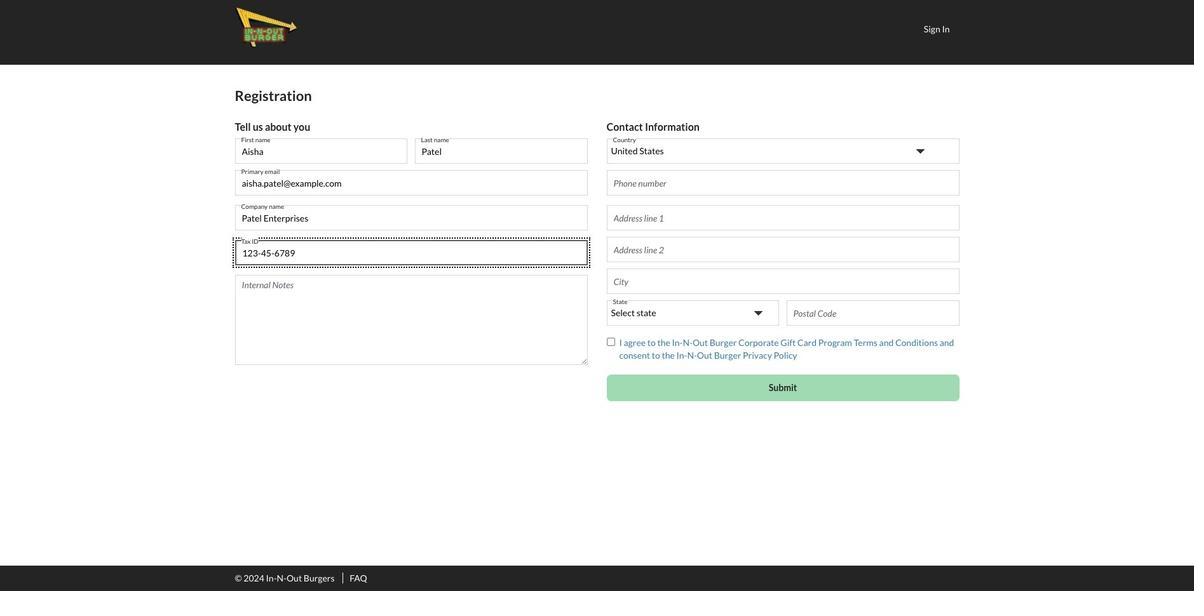 Task type: describe. For each thing, give the bounding box(es) containing it.
Phone number text field
[[607, 170, 960, 196]]

Internal Notes text field
[[235, 275, 588, 366]]

First name text field
[[235, 139, 408, 164]]

Address line 1 text field
[[607, 205, 960, 231]]

Company name text field
[[235, 205, 588, 231]]

Primary email email field
[[235, 170, 588, 196]]



Task type: locate. For each thing, give the bounding box(es) containing it.
City text field
[[607, 269, 960, 294]]

None checkbox
[[607, 338, 615, 346]]

Last name text field
[[415, 139, 588, 164]]

main content
[[225, 83, 969, 402]]

Postal Code text field
[[787, 301, 960, 326]]

document
[[0, 0, 1195, 592]]

Tax ID text field
[[235, 240, 588, 266]]

Address line 2 text field
[[607, 237, 960, 263]]



